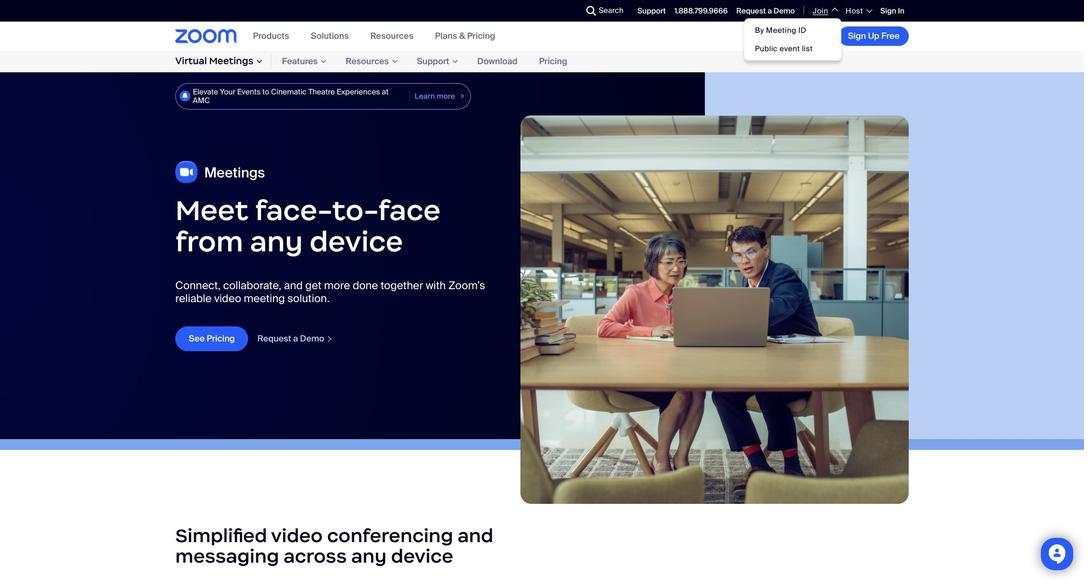 Task type: vqa. For each thing, say whether or not it's contained in the screenshot.
Experience
no



Task type: locate. For each thing, give the bounding box(es) containing it.
device inside meet face-to-face from any device
[[310, 224, 403, 259]]

0 horizontal spatial pricing
[[207, 333, 235, 344]]

request down meeting
[[258, 333, 291, 344]]

public event list
[[755, 44, 813, 53]]

see
[[189, 333, 205, 344]]

1 horizontal spatial support
[[638, 6, 666, 16]]

resources
[[371, 30, 414, 42], [346, 56, 389, 67]]

1 horizontal spatial demo
[[774, 6, 795, 16]]

meet face-to-face from any device image
[[521, 115, 909, 504]]

2 horizontal spatial pricing
[[539, 56, 568, 67]]

demo down the solution.
[[300, 333, 325, 344]]

more right get
[[324, 278, 350, 292]]

request a demo up by
[[737, 6, 795, 16]]

support
[[638, 6, 666, 16], [417, 56, 450, 67]]

more
[[437, 91, 455, 101], [324, 278, 350, 292]]

together
[[381, 278, 423, 292]]

0 horizontal spatial sign
[[848, 30, 867, 42]]

0 vertical spatial support
[[638, 6, 666, 16]]

any inside simplified video conferencing and messaging across any device
[[351, 545, 387, 569]]

meet face-to-face from any device main content
[[0, 72, 1085, 581]]

0 horizontal spatial more
[[324, 278, 350, 292]]

sign
[[881, 6, 897, 16], [848, 30, 867, 42]]

to
[[263, 87, 269, 96]]

support inside support dropdown button
[[417, 56, 450, 67]]

sign in
[[881, 6, 905, 16]]

solutions button
[[311, 30, 349, 42]]

download
[[478, 56, 518, 67]]

1 vertical spatial request a demo link
[[257, 333, 334, 344]]

1 horizontal spatial any
[[351, 545, 387, 569]]

1 vertical spatial a
[[293, 333, 298, 344]]

1.888.799.9666 link
[[675, 6, 728, 16]]

0 vertical spatial resources button
[[371, 30, 414, 42]]

resources inside popup button
[[346, 56, 389, 67]]

0 vertical spatial more
[[437, 91, 455, 101]]

0 horizontal spatial request
[[258, 333, 291, 344]]

see pricing link
[[175, 326, 248, 351]]

theatre
[[309, 87, 335, 96]]

1 vertical spatial any
[[351, 545, 387, 569]]

experiences
[[337, 87, 380, 96]]

0 horizontal spatial request a demo link
[[257, 333, 334, 344]]

by meeting id link
[[745, 21, 842, 39]]

request a demo inside meet face-to-face from any device main content
[[258, 333, 325, 344]]

0 vertical spatial pricing
[[467, 30, 496, 42]]

0 vertical spatial request a demo
[[737, 6, 795, 16]]

0 vertical spatial video
[[214, 291, 241, 305]]

sign up free
[[848, 30, 900, 42]]

sign left in
[[881, 6, 897, 16]]

1 vertical spatial support
[[417, 56, 450, 67]]

resources button
[[371, 30, 414, 42], [335, 54, 406, 69]]

elevate
[[193, 87, 218, 96]]

1 horizontal spatial and
[[458, 524, 494, 548]]

0 horizontal spatial any
[[250, 224, 303, 259]]

collaborate,
[[223, 278, 282, 292]]

up
[[869, 30, 880, 42]]

1 vertical spatial resources button
[[335, 54, 406, 69]]

1 horizontal spatial sign
[[881, 6, 897, 16]]

1 vertical spatial sign
[[848, 30, 867, 42]]

across
[[284, 545, 347, 569]]

simplified video conferencing and messaging across any device
[[175, 524, 494, 569]]

and
[[284, 278, 303, 292], [458, 524, 494, 548]]

a down the solution.
[[293, 333, 298, 344]]

support down plans at the left top of page
[[417, 56, 450, 67]]

request a demo link up by
[[737, 6, 795, 16]]

0 horizontal spatial a
[[293, 333, 298, 344]]

demo
[[774, 6, 795, 16], [300, 333, 325, 344]]

support for support link
[[638, 6, 666, 16]]

0 vertical spatial and
[[284, 278, 303, 292]]

1 vertical spatial request
[[258, 333, 291, 344]]

1.888.799.9666
[[675, 6, 728, 16]]

sign inside sign up free link
[[848, 30, 867, 42]]

host button
[[846, 6, 872, 16]]

0 vertical spatial request
[[737, 6, 766, 16]]

zoom's
[[449, 278, 485, 292]]

resources button up support dropdown button on the left of the page
[[371, 30, 414, 42]]

2 vertical spatial pricing
[[207, 333, 235, 344]]

0 horizontal spatial video
[[214, 291, 241, 305]]

0 vertical spatial any
[[250, 224, 303, 259]]

any
[[250, 224, 303, 259], [351, 545, 387, 569]]

virtual
[[175, 55, 207, 67]]

resources button up experiences
[[335, 54, 406, 69]]

join
[[813, 6, 829, 16]]

0 vertical spatial a
[[768, 6, 772, 16]]

0 vertical spatial demo
[[774, 6, 795, 16]]

search image
[[587, 6, 596, 16]]

support for support dropdown button on the left of the page
[[417, 56, 450, 67]]

resources up support dropdown button on the left of the page
[[371, 30, 414, 42]]

learn
[[415, 91, 435, 101]]

0 vertical spatial request a demo link
[[737, 6, 795, 16]]

resources button for virtual meetings
[[335, 54, 406, 69]]

connect, collaborate, and get more done together with zoom's reliable video meeting solution.
[[175, 278, 485, 305]]

resources up experiences
[[346, 56, 389, 67]]

device inside simplified video conferencing and messaging across any device
[[391, 545, 454, 569]]

0 vertical spatial sign
[[881, 6, 897, 16]]

a up by meeting id
[[768, 6, 772, 16]]

request up by
[[737, 6, 766, 16]]

1 horizontal spatial video
[[271, 524, 323, 548]]

meeting
[[244, 291, 285, 305]]

1 horizontal spatial a
[[768, 6, 772, 16]]

a
[[768, 6, 772, 16], [293, 333, 298, 344]]

any up the collaborate,
[[250, 224, 303, 259]]

request a demo down the solution.
[[258, 333, 325, 344]]

request
[[737, 6, 766, 16], [258, 333, 291, 344]]

request a demo link
[[737, 6, 795, 16], [257, 333, 334, 344]]

sign left up
[[848, 30, 867, 42]]

1 horizontal spatial more
[[437, 91, 455, 101]]

1 horizontal spatial request a demo
[[737, 6, 795, 16]]

1 vertical spatial video
[[271, 524, 323, 548]]

public event list link
[[745, 39, 842, 58]]

sign up free link
[[839, 26, 909, 46]]

1 vertical spatial request a demo
[[258, 333, 325, 344]]

request a demo
[[737, 6, 795, 16], [258, 333, 325, 344]]

device
[[310, 224, 403, 259], [391, 545, 454, 569]]

0 horizontal spatial request a demo
[[258, 333, 325, 344]]

a inside main content
[[293, 333, 298, 344]]

a for request a demo link inside meet face-to-face from any device main content
[[293, 333, 298, 344]]

products
[[253, 30, 289, 42]]

any right across
[[351, 545, 387, 569]]

cinematic
[[271, 87, 307, 96]]

sign for sign up free
[[848, 30, 867, 42]]

support button
[[406, 54, 467, 69]]

support right search
[[638, 6, 666, 16]]

amc
[[193, 96, 210, 105]]

to-
[[332, 193, 378, 228]]

0 vertical spatial resources
[[371, 30, 414, 42]]

1 vertical spatial resources
[[346, 56, 389, 67]]

products button
[[253, 30, 289, 42]]

None search field
[[547, 2, 589, 19]]

more right 'learn'
[[437, 91, 455, 101]]

1 vertical spatial demo
[[300, 333, 325, 344]]

done
[[353, 278, 378, 292]]

pricing
[[467, 30, 496, 42], [539, 56, 568, 67], [207, 333, 235, 344]]

demo up 'meeting'
[[774, 6, 795, 16]]

0 horizontal spatial support
[[417, 56, 450, 67]]

request a demo link inside meet face-to-face from any device main content
[[257, 333, 334, 344]]

0 horizontal spatial demo
[[300, 333, 325, 344]]

1 vertical spatial device
[[391, 545, 454, 569]]

1 vertical spatial and
[[458, 524, 494, 548]]

1 horizontal spatial request a demo link
[[737, 6, 795, 16]]

sales
[[802, 30, 825, 42]]

meeting
[[767, 25, 797, 35]]

resources for products
[[371, 30, 414, 42]]

0 vertical spatial device
[[310, 224, 403, 259]]

request a demo link down the solution.
[[257, 333, 334, 344]]

conferencing
[[327, 524, 453, 548]]

0 horizontal spatial and
[[284, 278, 303, 292]]

1 vertical spatial more
[[324, 278, 350, 292]]

free
[[882, 30, 900, 42]]

video
[[214, 291, 241, 305], [271, 524, 323, 548]]

1 vertical spatial pricing
[[539, 56, 568, 67]]



Task type: describe. For each thing, give the bounding box(es) containing it.
by meeting id
[[755, 25, 807, 35]]

meetings image
[[175, 161, 265, 184]]

support link
[[638, 6, 666, 16]]

sign in link
[[881, 6, 905, 16]]

any inside meet face-to-face from any device
[[250, 224, 303, 259]]

video inside the connect, collaborate, and get more done together with zoom's reliable video meeting solution.
[[214, 291, 241, 305]]

request a demo for request a demo link inside meet face-to-face from any device main content
[[258, 333, 325, 344]]

contact sales link
[[759, 26, 834, 46]]

connect,
[[175, 278, 221, 292]]

reliable
[[175, 291, 212, 305]]

a for request a demo link to the right
[[768, 6, 772, 16]]

meet
[[175, 193, 249, 228]]

solutions
[[311, 30, 349, 42]]

solution.
[[288, 291, 330, 305]]

video inside simplified video conferencing and messaging across any device
[[271, 524, 323, 548]]

pricing inside meet face-to-face from any device main content
[[207, 333, 235, 344]]

features
[[282, 56, 318, 67]]

event
[[780, 44, 800, 53]]

at
[[382, 87, 389, 96]]

from
[[175, 224, 243, 259]]

see pricing
[[189, 333, 235, 344]]

resources button for products
[[371, 30, 414, 42]]

id
[[799, 25, 807, 35]]

your
[[220, 87, 236, 96]]

and inside simplified video conferencing and messaging across any device
[[458, 524, 494, 548]]

pricing link
[[529, 53, 578, 70]]

face-
[[255, 193, 332, 228]]

&
[[459, 30, 465, 42]]

and inside the connect, collaborate, and get more done together with zoom's reliable video meeting solution.
[[284, 278, 303, 292]]

meet face-to-face from any device
[[175, 193, 441, 259]]

request a demo for request a demo link to the right
[[737, 6, 795, 16]]

by
[[755, 25, 765, 35]]

elevate your events to cinematic theatre experiences at amc
[[193, 87, 389, 105]]

sign for sign in
[[881, 6, 897, 16]]

1 horizontal spatial pricing
[[467, 30, 496, 42]]

resources for virtual meetings
[[346, 56, 389, 67]]

demo inside meet face-to-face from any device main content
[[300, 333, 325, 344]]

events
[[237, 87, 261, 96]]

search
[[599, 5, 624, 15]]

face
[[378, 193, 441, 228]]

download link
[[467, 53, 529, 70]]

plans
[[435, 30, 457, 42]]

plans & pricing link
[[435, 30, 496, 42]]

join button
[[813, 6, 838, 16]]

contact sales
[[768, 30, 825, 42]]

more inside the connect, collaborate, and get more done together with zoom's reliable video meeting solution.
[[324, 278, 350, 292]]

messaging
[[175, 545, 279, 569]]

plans & pricing
[[435, 30, 496, 42]]

virtual meetings
[[175, 55, 254, 67]]

with
[[426, 278, 446, 292]]

host
[[846, 6, 864, 16]]

request inside meet face-to-face from any device main content
[[258, 333, 291, 344]]

list
[[802, 44, 813, 53]]

simplified
[[175, 524, 267, 548]]

meetings
[[209, 55, 254, 67]]

zoom logo image
[[175, 29, 237, 43]]

in
[[899, 6, 905, 16]]

1 horizontal spatial request
[[737, 6, 766, 16]]

features button
[[271, 54, 335, 69]]

learn more
[[415, 91, 455, 101]]

search image
[[587, 6, 596, 16]]

get
[[305, 278, 322, 292]]

virtual meetings button
[[175, 54, 271, 69]]

public
[[755, 44, 778, 53]]

contact
[[768, 30, 800, 42]]



